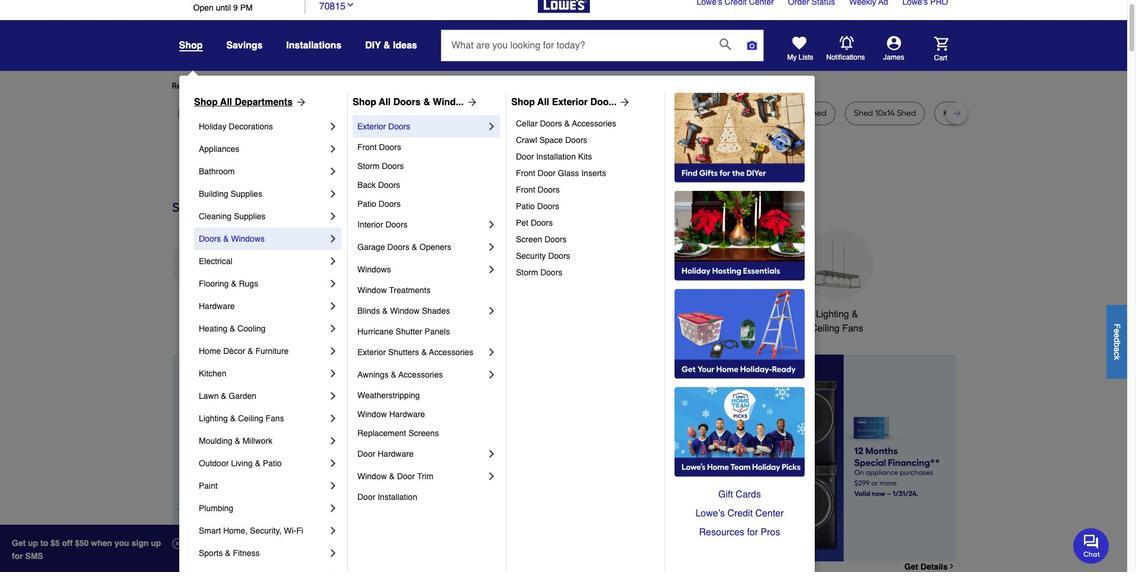 Task type: describe. For each thing, give the bounding box(es) containing it.
doors up the interior
[[393, 97, 421, 108]]

appliances inside "link"
[[199, 144, 239, 154]]

lighting inside lighting & ceiling fans
[[816, 310, 849, 320]]

1 horizontal spatial patio doors link
[[516, 198, 656, 215]]

chat invite button image
[[1074, 528, 1110, 564]]

moulding & millwork
[[199, 437, 273, 446]]

back doors link
[[357, 176, 498, 195]]

shop for shop all doors & wind...
[[353, 97, 376, 108]]

cards
[[736, 490, 761, 501]]

sports & fitness
[[199, 549, 260, 559]]

chevron right image for moulding & millwork
[[327, 436, 339, 447]]

get for get details
[[905, 563, 919, 572]]

gift cards link
[[675, 486, 805, 505]]

when
[[91, 539, 112, 549]]

doors up 'back doors'
[[382, 162, 404, 171]]

door for door hardware
[[357, 450, 375, 459]]

departments
[[235, 97, 293, 108]]

bathroom inside button
[[637, 310, 678, 320]]

security,
[[250, 527, 282, 536]]

appliances button
[[172, 230, 243, 322]]

awnings & accessories
[[357, 371, 443, 380]]

find gifts for the diyer. image
[[675, 93, 805, 183]]

chevron right image for awnings & accessories
[[486, 369, 498, 381]]

doors right the "garage" on the left of page
[[387, 243, 410, 252]]

sign
[[132, 539, 149, 549]]

interior
[[357, 220, 383, 230]]

window & door trim
[[357, 472, 436, 482]]

chevron down image
[[346, 0, 355, 9]]

panels
[[425, 327, 450, 337]]

get your home holiday-ready. image
[[675, 289, 805, 379]]

installations
[[286, 40, 342, 51]]

notifications
[[827, 53, 865, 61]]

diy & ideas button
[[365, 35, 417, 56]]

shop all exterior doo... link
[[511, 95, 631, 109]]

doors up security doors
[[545, 235, 567, 244]]

savings button
[[226, 35, 263, 56]]

board
[[646, 108, 668, 118]]

lawn
[[199, 392, 219, 401]]

smart home, security, wi-fi
[[199, 527, 303, 536]]

off
[[62, 539, 73, 549]]

holiday decorations link
[[199, 115, 327, 138]]

millwork
[[243, 437, 273, 446]]

0 horizontal spatial bathroom
[[199, 167, 235, 176]]

chevron right image for flooring & rugs
[[327, 278, 339, 290]]

blinds
[[357, 307, 380, 316]]

heating & cooling
[[199, 324, 266, 334]]

chevron right image for exterior shutters & accessories
[[486, 347, 498, 359]]

more
[[303, 81, 322, 91]]

kitchen faucets button
[[442, 230, 513, 322]]

1 vertical spatial fans
[[266, 414, 284, 424]]

for up departments
[[267, 81, 278, 91]]

wallpaper
[[300, 108, 339, 118]]

kits
[[578, 152, 592, 162]]

doors up space
[[540, 119, 562, 128]]

0 horizontal spatial storm doors
[[357, 162, 404, 171]]

arrow right image inside shop all departments link
[[293, 96, 307, 108]]

quikrete
[[559, 108, 591, 118]]

window up hurricane shutter panels
[[390, 307, 420, 316]]

chevron right image for home décor & furniture
[[327, 346, 339, 357]]

outdoor living & patio
[[199, 459, 282, 469]]

shutter
[[396, 327, 422, 337]]

0 horizontal spatial home
[[199, 347, 221, 356]]

kitchen link
[[199, 363, 327, 385]]

chevron right image for garage doors & openers
[[486, 241, 498, 253]]

0 vertical spatial exterior
[[552, 97, 588, 108]]

0 vertical spatial windows
[[231, 234, 265, 244]]

lighting & ceiling fans button
[[802, 230, 873, 336]]

chevron right image for electrical
[[327, 256, 339, 268]]

arrow right image for shop all exterior doo...
[[617, 96, 631, 108]]

shop 25 days of deals by category image
[[172, 198, 956, 218]]

shop for shop all departments
[[194, 97, 218, 108]]

security doors link
[[516, 248, 656, 265]]

toilet
[[512, 108, 532, 118]]

weatherstripping link
[[357, 386, 498, 405]]

shop
[[179, 40, 203, 51]]

doors up screen doors
[[531, 218, 553, 228]]

treatments
[[389, 286, 431, 295]]

1 horizontal spatial arrow right image
[[934, 459, 946, 470]]

chevron right image for plumbing
[[327, 503, 339, 515]]

1 horizontal spatial front doors
[[516, 185, 560, 195]]

chevron right image for door hardware
[[486, 449, 498, 460]]

awnings
[[357, 371, 389, 380]]

chevron right image for appliances
[[327, 143, 339, 155]]

exterior shutters & accessories link
[[357, 342, 486, 364]]

k
[[1113, 356, 1122, 360]]

all for doors
[[379, 97, 391, 108]]

shutters
[[388, 348, 419, 357]]

chevron right image for doors & windows
[[327, 233, 339, 245]]

chevron right image for windows
[[486, 264, 498, 276]]

pm
[[240, 3, 253, 12]]

lawn & garden link
[[199, 385, 327, 408]]

& inside "link"
[[389, 472, 395, 482]]

suggestions
[[324, 81, 371, 91]]

furniture
[[255, 347, 289, 356]]

exterior for exterior shutters & accessories
[[357, 348, 386, 357]]

appliances link
[[199, 138, 327, 160]]

home inside button
[[749, 310, 774, 320]]

camera image
[[746, 40, 758, 51]]

2 e from the top
[[1113, 334, 1122, 338]]

mower
[[209, 108, 235, 118]]

crawl
[[516, 136, 537, 145]]

christmas decorations button
[[352, 230, 423, 336]]

screen doors link
[[516, 231, 656, 248]]

cart
[[934, 54, 948, 62]]

my lists
[[787, 53, 814, 62]]

home décor & furniture
[[199, 347, 289, 356]]

shop for shop all exterior doo...
[[511, 97, 535, 108]]

open
[[193, 3, 214, 12]]

awnings & accessories link
[[357, 364, 486, 386]]

weatherstripping
[[357, 391, 420, 401]]

front for left front doors link
[[357, 143, 377, 152]]

doors down front door glass inserts
[[538, 185, 560, 195]]

lowe's home improvement notification center image
[[840, 36, 854, 50]]

chevron right image for paint
[[327, 481, 339, 492]]

1 horizontal spatial patio
[[357, 199, 376, 209]]

cellar doors & accessories
[[516, 119, 616, 128]]

hurricane shutter panels
[[357, 327, 450, 337]]

0 vertical spatial front doors
[[357, 143, 401, 152]]

0 horizontal spatial lighting
[[199, 414, 228, 424]]

moulding & millwork link
[[199, 430, 327, 453]]

smart for smart home, security, wi-fi
[[199, 527, 221, 536]]

1 horizontal spatial storm doors link
[[516, 265, 656, 281]]

doors right back
[[378, 181, 400, 190]]

outdoor living & patio link
[[199, 453, 327, 475]]

1 vertical spatial lighting & ceiling fans
[[199, 414, 284, 424]]

70815 button
[[319, 0, 355, 13]]

fi
[[296, 527, 303, 536]]

lowe's wishes you and your family a happy hanukkah. image
[[172, 156, 956, 186]]

2 vertical spatial accessories
[[399, 371, 443, 380]]

kitchen for kitchen faucets
[[443, 310, 475, 320]]

inserts
[[581, 169, 606, 178]]

installation for door installation kits
[[536, 152, 576, 162]]

lowe's
[[696, 509, 725, 520]]

pet
[[516, 218, 529, 228]]

supplies for building supplies
[[231, 189, 262, 199]]

storm for rightmost storm doors 'link'
[[516, 268, 538, 278]]

back doors
[[357, 181, 400, 190]]

shed for shed outdoor storage
[[696, 108, 715, 118]]

& inside lighting & ceiling fans
[[852, 310, 858, 320]]

interior doors
[[357, 220, 408, 230]]

front for right front doors link
[[516, 185, 535, 195]]

hardie
[[619, 108, 644, 118]]

hurricane
[[357, 327, 393, 337]]

home décor & furniture link
[[199, 340, 327, 363]]

doors down 'back doors'
[[379, 199, 401, 209]]

appliances inside button
[[184, 310, 231, 320]]

$50
[[75, 539, 89, 549]]

door installation
[[357, 493, 417, 502]]

for inside get up to $5 off $50 when you sign up for sms
[[12, 552, 23, 562]]

chevron right image for building supplies
[[327, 188, 339, 200]]

get details link
[[905, 563, 956, 572]]

1 e from the top
[[1113, 329, 1122, 334]]

1 vertical spatial storm doors
[[516, 268, 563, 278]]

0 horizontal spatial patio
[[263, 459, 282, 469]]

door hardware
[[357, 450, 414, 459]]

security
[[516, 252, 546, 261]]



Task type: vqa. For each thing, say whether or not it's contained in the screenshot.
The Cleaning Supplies at left
yes



Task type: locate. For each thing, give the bounding box(es) containing it.
window for &
[[357, 472, 387, 482]]

installations button
[[286, 35, 342, 56]]

cleaning supplies
[[199, 212, 266, 221]]

exterior doors link
[[357, 115, 486, 138]]

crawl space doors link
[[516, 132, 656, 149]]

lighting & ceiling fans inside button
[[811, 310, 864, 334]]

arrow right image for shop all doors & wind...
[[464, 96, 478, 108]]

front doors link down inserts
[[516, 182, 656, 198]]

arrow right image left board
[[617, 96, 631, 108]]

hardware down flooring
[[199, 302, 235, 311]]

25 days of deals. don't miss deals every day. same-day delivery on in-stock orders placed by 2 p m. image
[[172, 355, 363, 562]]

get up sms
[[12, 539, 26, 549]]

diy & ideas
[[365, 40, 417, 51]]

chevron right image for lawn & garden
[[327, 391, 339, 402]]

0 vertical spatial get
[[12, 539, 26, 549]]

get inside get up to $5 off $50 when you sign up for sms
[[12, 539, 26, 549]]

scroll to item #2 image
[[639, 541, 668, 546]]

0 vertical spatial home
[[749, 310, 774, 320]]

smart home, security, wi-fi link
[[199, 520, 327, 543]]

up to 30 percent off select major appliances. plus, save up to an extra $750 on major appliances. image
[[382, 355, 956, 562]]

arrow right image
[[464, 96, 478, 108], [617, 96, 631, 108]]

chevron right image inside get details link
[[948, 564, 956, 571]]

doors up garage doors & openers
[[386, 220, 408, 230]]

arrow right image
[[293, 96, 307, 108], [934, 459, 946, 470]]

chevron right image for sports & fitness
[[327, 548, 339, 560]]

front door glass inserts link
[[516, 165, 656, 182]]

recommended searches for you heading
[[172, 80, 956, 92]]

storm doors link down exterior doors link
[[357, 157, 498, 176]]

door inside 'door hardware' 'link'
[[357, 450, 375, 459]]

1 horizontal spatial storm doors
[[516, 268, 563, 278]]

holiday hosting essentials. image
[[675, 191, 805, 281]]

building
[[199, 189, 228, 199]]

2 vertical spatial hardware
[[378, 450, 414, 459]]

1 horizontal spatial front doors link
[[516, 182, 656, 198]]

1 vertical spatial bathroom
[[637, 310, 678, 320]]

blinds & window shades
[[357, 307, 450, 316]]

window for treatments
[[357, 286, 387, 295]]

hardware inside 'link'
[[378, 450, 414, 459]]

0 vertical spatial accessories
[[572, 119, 616, 128]]

front doors link up back doors link
[[357, 138, 498, 157]]

1 all from the left
[[220, 97, 232, 108]]

0 horizontal spatial installation
[[378, 493, 417, 502]]

windows
[[231, 234, 265, 244], [357, 265, 391, 275]]

0 horizontal spatial arrow right image
[[293, 96, 307, 108]]

window inside "link"
[[357, 472, 387, 482]]

doors down the interior
[[388, 122, 410, 131]]

0 horizontal spatial patio doors
[[357, 199, 401, 209]]

savings
[[226, 40, 263, 51]]

patio up pet
[[516, 202, 535, 211]]

front for front door glass inserts link
[[516, 169, 535, 178]]

chevron right image for hardware
[[327, 301, 339, 313]]

storm for the topmost storm doors 'link'
[[357, 162, 380, 171]]

more suggestions for you link
[[303, 80, 408, 92]]

0 horizontal spatial front doors link
[[357, 138, 498, 157]]

supplies inside building supplies link
[[231, 189, 262, 199]]

None search field
[[441, 30, 764, 72]]

1 horizontal spatial windows
[[357, 265, 391, 275]]

flooring
[[199, 279, 229, 289]]

1 vertical spatial home
[[199, 347, 221, 356]]

storage
[[751, 108, 780, 118]]

get details
[[905, 563, 948, 572]]

storm up back
[[357, 162, 380, 171]]

front down the exterior doors
[[357, 143, 377, 152]]

3 all from the left
[[537, 97, 549, 108]]

0 horizontal spatial lighting & ceiling fans
[[199, 414, 284, 424]]

1 horizontal spatial arrow right image
[[617, 96, 631, 108]]

front door glass inserts
[[516, 169, 606, 178]]

2 vertical spatial front
[[516, 185, 535, 195]]

1 vertical spatial lighting
[[199, 414, 228, 424]]

all inside shop all exterior doo... link
[[537, 97, 549, 108]]

door inside door installation link
[[357, 493, 375, 502]]

2 you from the left
[[385, 81, 399, 91]]

door
[[516, 152, 534, 162], [538, 169, 556, 178], [357, 450, 375, 459], [397, 472, 415, 482], [357, 493, 375, 502]]

doors down the exterior doors
[[379, 143, 401, 152]]

plumbing link
[[199, 498, 327, 520]]

door inside the window & door trim "link"
[[397, 472, 415, 482]]

kitchen inside button
[[443, 310, 475, 320]]

0 vertical spatial bathroom
[[199, 167, 235, 176]]

1 vertical spatial arrow right image
[[934, 459, 946, 470]]

electrical link
[[199, 250, 327, 273]]

installation down the window & door trim
[[378, 493, 417, 502]]

shop all exterior doo...
[[511, 97, 617, 108]]

1 vertical spatial front doors
[[516, 185, 560, 195]]

door left trim
[[397, 472, 415, 482]]

1 vertical spatial storm doors link
[[516, 265, 656, 281]]

0 vertical spatial kitchen
[[443, 310, 475, 320]]

all inside shop all departments link
[[220, 97, 232, 108]]

decorations down peel
[[229, 122, 273, 131]]

chevron right image for smart home, security, wi-fi
[[327, 526, 339, 537]]

moulding
[[199, 437, 233, 446]]

cooling
[[238, 324, 266, 334]]

shed right the 10x14
[[897, 108, 916, 118]]

decorations for christmas
[[362, 324, 413, 334]]

replacement
[[357, 429, 406, 439]]

storm doors link
[[357, 157, 498, 176], [516, 265, 656, 281]]

shed left the 10x14
[[854, 108, 873, 118]]

hardware for window hardware
[[389, 410, 425, 420]]

door down replacement
[[357, 450, 375, 459]]

exterior up quikrete
[[552, 97, 588, 108]]

all down recommended searches for you heading
[[537, 97, 549, 108]]

1 up from the left
[[28, 539, 38, 549]]

chevron right image
[[327, 143, 339, 155], [327, 211, 339, 223], [486, 241, 498, 253], [327, 256, 339, 268], [486, 264, 498, 276], [327, 278, 339, 290], [327, 301, 339, 313], [327, 368, 339, 380], [486, 449, 498, 460], [327, 458, 339, 470], [327, 481, 339, 492], [327, 548, 339, 560], [948, 564, 956, 571], [327, 571, 339, 573]]

supplies
[[231, 189, 262, 199], [234, 212, 266, 221]]

james button
[[866, 36, 922, 62]]

replacement screens
[[357, 429, 439, 439]]

get left details
[[905, 563, 919, 572]]

2 horizontal spatial all
[[537, 97, 549, 108]]

resources for pros
[[699, 528, 780, 539]]

doors up kits
[[565, 136, 587, 145]]

ceiling inside button
[[811, 324, 840, 334]]

9
[[233, 3, 238, 12]]

storm doors down security doors
[[516, 268, 563, 278]]

all up mower
[[220, 97, 232, 108]]

doo...
[[590, 97, 617, 108]]

chevron right image for bathroom
[[327, 166, 339, 178]]

3 shed from the left
[[854, 108, 873, 118]]

1 horizontal spatial bathroom
[[637, 310, 678, 320]]

0 vertical spatial installation
[[536, 152, 576, 162]]

doors down 'cleaning'
[[199, 234, 221, 244]]

interior doors link
[[357, 214, 486, 236]]

2 horizontal spatial shop
[[511, 97, 535, 108]]

door down the window & door trim
[[357, 493, 375, 502]]

1 horizontal spatial patio doors
[[516, 202, 559, 211]]

faucets
[[478, 310, 511, 320]]

installation for door installation
[[378, 493, 417, 502]]

0 vertical spatial fans
[[842, 324, 864, 334]]

0 horizontal spatial smart
[[199, 527, 221, 536]]

smart home button
[[712, 230, 783, 322]]

all for exterior
[[537, 97, 549, 108]]

1 vertical spatial accessories
[[429, 348, 474, 357]]

1 vertical spatial supplies
[[234, 212, 266, 221]]

supplies down building supplies link
[[234, 212, 266, 221]]

shop up lawn mower
[[194, 97, 218, 108]]

exterior for exterior doors
[[357, 122, 386, 131]]

0 vertical spatial decorations
[[229, 122, 273, 131]]

supplies for cleaning supplies
[[234, 212, 266, 221]]

1 vertical spatial kitchen
[[199, 369, 227, 379]]

chevron right image for holiday decorations
[[327, 121, 339, 133]]

arrow right image inside shop all doors & wind... link
[[464, 96, 478, 108]]

outdoor
[[717, 108, 749, 118]]

bathroom button
[[622, 230, 693, 322]]

chevron right image for blinds & window shades
[[486, 305, 498, 317]]

windows up electrical link
[[231, 234, 265, 244]]

1 horizontal spatial home
[[749, 310, 774, 320]]

chevron right image for outdoor living & patio
[[327, 458, 339, 470]]

appliances down holiday
[[199, 144, 239, 154]]

storm down the security
[[516, 268, 538, 278]]

door installation kits
[[516, 152, 592, 162]]

open until 9 pm
[[193, 3, 253, 12]]

lawn mower
[[187, 108, 235, 118]]

4 shed from the left
[[897, 108, 916, 118]]

shed for shed
[[808, 108, 827, 118]]

0 horizontal spatial get
[[12, 539, 26, 549]]

1 horizontal spatial lighting
[[816, 310, 849, 320]]

1 horizontal spatial storm
[[516, 268, 538, 278]]

pros
[[761, 528, 780, 539]]

window up blinds
[[357, 286, 387, 295]]

arrow right image left the 'toilet'
[[464, 96, 478, 108]]

decorations for holiday
[[229, 122, 273, 131]]

trim
[[417, 472, 433, 482]]

lighting & ceiling fans
[[811, 310, 864, 334], [199, 414, 284, 424]]

0 vertical spatial hardware
[[199, 302, 235, 311]]

lowe's home improvement lists image
[[792, 36, 806, 50]]

sms
[[25, 552, 43, 562]]

e up d
[[1113, 329, 1122, 334]]

patio doors up 'pet doors'
[[516, 202, 559, 211]]

search image
[[720, 38, 732, 50]]

accessories up crawl space doors link
[[572, 119, 616, 128]]

door for door installation
[[357, 493, 375, 502]]

storm doors link down the screen doors link
[[516, 265, 656, 281]]

doors & windows
[[199, 234, 265, 244]]

0 horizontal spatial patio doors link
[[357, 195, 498, 214]]

2 up from the left
[[151, 539, 161, 549]]

1 vertical spatial storm
[[516, 268, 538, 278]]

shed for shed 10x14 shed
[[854, 108, 873, 118]]

cleaning
[[199, 212, 232, 221]]

appliances up heating
[[184, 310, 231, 320]]

installation down 'crawl space doors'
[[536, 152, 576, 162]]

kitchen up "lawn"
[[199, 369, 227, 379]]

1 horizontal spatial all
[[379, 97, 391, 108]]

lowe's home team holiday picks. image
[[675, 388, 805, 478]]

shop all departments link
[[194, 95, 307, 109]]

1 vertical spatial hardware
[[389, 410, 425, 420]]

patio up paint 'link'
[[263, 459, 282, 469]]

holiday
[[199, 122, 227, 131]]

0 vertical spatial storm doors
[[357, 162, 404, 171]]

1 shed from the left
[[696, 108, 715, 118]]

outdoor
[[199, 459, 229, 469]]

0 vertical spatial ceiling
[[811, 324, 840, 334]]

0 horizontal spatial fans
[[266, 414, 284, 424]]

glass
[[558, 169, 579, 178]]

searches
[[231, 81, 265, 91]]

up left to on the left of the page
[[28, 539, 38, 549]]

1 horizontal spatial kitchen
[[443, 310, 475, 320]]

all inside shop all doors & wind... link
[[379, 97, 391, 108]]

for left sms
[[12, 552, 23, 562]]

0 horizontal spatial shop
[[194, 97, 218, 108]]

lowe's home improvement cart image
[[934, 36, 948, 51]]

lawn & garden
[[199, 392, 256, 401]]

you for more suggestions for you
[[385, 81, 399, 91]]

1 vertical spatial installation
[[378, 493, 417, 502]]

chevron right image
[[327, 121, 339, 133], [486, 121, 498, 133], [327, 166, 339, 178], [327, 188, 339, 200], [486, 219, 498, 231], [327, 233, 339, 245], [486, 305, 498, 317], [327, 323, 339, 335], [327, 346, 339, 357], [486, 347, 498, 359], [486, 369, 498, 381], [327, 391, 339, 402], [327, 413, 339, 425], [327, 436, 339, 447], [486, 471, 498, 483], [327, 503, 339, 515], [327, 526, 339, 537]]

patio doors link up garage doors & openers link
[[357, 195, 498, 214]]

1 horizontal spatial get
[[905, 563, 919, 572]]

1 vertical spatial decorations
[[362, 324, 413, 334]]

patio doors
[[357, 199, 401, 209], [516, 202, 559, 211]]

2 shed from the left
[[808, 108, 827, 118]]

chevron right image for cleaning supplies
[[327, 211, 339, 223]]

chevron right image for heating & cooling
[[327, 323, 339, 335]]

1 horizontal spatial fans
[[842, 324, 864, 334]]

0 vertical spatial lighting
[[816, 310, 849, 320]]

chevron right image for interior doors
[[486, 219, 498, 231]]

shop up door
[[353, 97, 376, 108]]

doors up 'pet doors'
[[537, 202, 559, 211]]

0 vertical spatial appliances
[[199, 144, 239, 154]]

heating
[[199, 324, 227, 334]]

kitchen for kitchen
[[199, 369, 227, 379]]

peel stick wallpaper
[[263, 108, 339, 118]]

Search Query text field
[[442, 30, 710, 61]]

screens
[[409, 429, 439, 439]]

all up door interior at top left
[[379, 97, 391, 108]]

accessories for exterior shutters & accessories
[[429, 348, 474, 357]]

accessories down panels
[[429, 348, 474, 357]]

0 horizontal spatial arrow right image
[[464, 96, 478, 108]]

0 vertical spatial front doors link
[[357, 138, 498, 157]]

chevron right image for kitchen
[[327, 368, 339, 380]]

storm doors up 'back doors'
[[357, 162, 404, 171]]

0 vertical spatial storm doors link
[[357, 157, 498, 176]]

1 horizontal spatial up
[[151, 539, 161, 549]]

exterior down door
[[357, 122, 386, 131]]

0 horizontal spatial ceiling
[[238, 414, 263, 424]]

1 vertical spatial appliances
[[184, 310, 231, 320]]

1 vertical spatial get
[[905, 563, 919, 572]]

center
[[756, 509, 784, 520]]

for left pros
[[747, 528, 758, 539]]

2 vertical spatial exterior
[[357, 348, 386, 357]]

1 shop from the left
[[194, 97, 218, 108]]

doors
[[393, 97, 421, 108], [540, 119, 562, 128], [388, 122, 410, 131], [565, 136, 587, 145], [379, 143, 401, 152], [382, 162, 404, 171], [378, 181, 400, 190], [538, 185, 560, 195], [379, 199, 401, 209], [537, 202, 559, 211], [531, 218, 553, 228], [386, 220, 408, 230], [199, 234, 221, 244], [545, 235, 567, 244], [387, 243, 410, 252], [548, 252, 570, 261], [541, 268, 563, 278]]

for inside 'link'
[[747, 528, 758, 539]]

hardware for door hardware
[[378, 450, 414, 459]]

window hardware link
[[357, 405, 498, 424]]

chevron right image for lighting & ceiling fans
[[327, 413, 339, 425]]

0 horizontal spatial kitchen
[[199, 369, 227, 379]]

lists
[[799, 53, 814, 62]]

arrow right image inside shop all exterior doo... link
[[617, 96, 631, 108]]

screen doors
[[516, 235, 567, 244]]

1 horizontal spatial shop
[[353, 97, 376, 108]]

accessories for cellar doors & accessories
[[572, 119, 616, 128]]

stick
[[280, 108, 298, 118]]

up right sign
[[151, 539, 161, 549]]

decorations down christmas
[[362, 324, 413, 334]]

kitchen up panels
[[443, 310, 475, 320]]

window hardware
[[357, 410, 425, 420]]

1 horizontal spatial lighting & ceiling fans
[[811, 310, 864, 334]]

doors down security doors
[[541, 268, 563, 278]]

& inside "button"
[[384, 40, 390, 51]]

fans inside lighting & ceiling fans
[[842, 324, 864, 334]]

garage doors & openers link
[[357, 236, 486, 259]]

smart for smart home
[[721, 310, 746, 320]]

window
[[357, 286, 387, 295], [390, 307, 420, 316], [357, 410, 387, 420], [357, 472, 387, 482]]

doors down screen doors
[[548, 252, 570, 261]]

front down door installation kits
[[516, 169, 535, 178]]

1 you from the left
[[280, 81, 294, 91]]

3 shop from the left
[[511, 97, 535, 108]]

windows down the "garage" on the left of page
[[357, 265, 391, 275]]

interior
[[387, 108, 413, 118]]

supplies inside cleaning supplies 'link'
[[234, 212, 266, 221]]

0 horizontal spatial you
[[280, 81, 294, 91]]

2 all from the left
[[379, 97, 391, 108]]

1 vertical spatial exterior
[[357, 122, 386, 131]]

1 horizontal spatial decorations
[[362, 324, 413, 334]]

1 horizontal spatial installation
[[536, 152, 576, 162]]

front up pet
[[516, 185, 535, 195]]

gift cards
[[719, 490, 761, 501]]

1 vertical spatial front doors link
[[516, 182, 656, 198]]

door for door installation kits
[[516, 152, 534, 162]]

pet doors link
[[516, 215, 656, 231]]

door inside front door glass inserts link
[[538, 169, 556, 178]]

until
[[216, 3, 231, 12]]

1 vertical spatial smart
[[199, 527, 221, 536]]

back
[[357, 181, 376, 190]]

1 horizontal spatial ceiling
[[811, 324, 840, 334]]

hardie board
[[619, 108, 668, 118]]

front doors down front door glass inserts
[[516, 185, 560, 195]]

you left more at the left top
[[280, 81, 294, 91]]

accessories up weatherstripping link
[[399, 371, 443, 380]]

patio doors link
[[357, 195, 498, 214], [516, 198, 656, 215]]

2 horizontal spatial patio
[[516, 202, 535, 211]]

patio down back
[[357, 199, 376, 209]]

lighting & ceiling fans link
[[199, 408, 327, 430]]

patio doors down 'back doors'
[[357, 199, 401, 209]]

1 horizontal spatial smart
[[721, 310, 746, 320]]

1 vertical spatial windows
[[357, 265, 391, 275]]

door down crawl
[[516, 152, 534, 162]]

smart
[[721, 310, 746, 320], [199, 527, 221, 536]]

lawn
[[187, 108, 207, 118]]

0 horizontal spatial storm
[[357, 162, 380, 171]]

window up replacement
[[357, 410, 387, 420]]

supplies up cleaning supplies
[[231, 189, 262, 199]]

window up 'door installation'
[[357, 472, 387, 482]]

1 vertical spatial front
[[516, 169, 535, 178]]

smart inside button
[[721, 310, 746, 320]]

0 horizontal spatial all
[[220, 97, 232, 108]]

0 horizontal spatial decorations
[[229, 122, 273, 131]]

0 horizontal spatial windows
[[231, 234, 265, 244]]

0 horizontal spatial up
[[28, 539, 38, 549]]

window for hardware
[[357, 410, 387, 420]]

you for recommended searches for you
[[280, 81, 294, 91]]

2 arrow right image from the left
[[617, 96, 631, 108]]

front doors down the exterior doors
[[357, 143, 401, 152]]

0 vertical spatial supplies
[[231, 189, 262, 199]]

all for departments
[[220, 97, 232, 108]]

0 vertical spatial arrow right image
[[293, 96, 307, 108]]

you
[[115, 539, 129, 549]]

lowe's home improvement logo image
[[538, 0, 590, 27]]

door down door installation kits
[[538, 169, 556, 178]]

f
[[1113, 324, 1122, 329]]

shop up the 'toilet'
[[511, 97, 535, 108]]

chevron right image for exterior doors
[[486, 121, 498, 133]]

0 horizontal spatial front doors
[[357, 143, 401, 152]]

0 vertical spatial front
[[357, 143, 377, 152]]

kobalt
[[944, 108, 968, 118]]

resources
[[699, 528, 745, 539]]

resources for pros link
[[675, 524, 805, 543]]

hardware down the replacement screens in the bottom left of the page
[[378, 450, 414, 459]]

2 shop from the left
[[353, 97, 376, 108]]

for up door
[[372, 81, 383, 91]]

e up "b"
[[1113, 334, 1122, 338]]

1 vertical spatial ceiling
[[238, 414, 263, 424]]

hardware up the replacement screens in the bottom left of the page
[[389, 410, 425, 420]]

shed left outdoor
[[696, 108, 715, 118]]

shed right "storage"
[[808, 108, 827, 118]]

get for get up to $5 off $50 when you sign up for sms
[[12, 539, 26, 549]]

you up shop all doors & wind...
[[385, 81, 399, 91]]

decorations inside button
[[362, 324, 413, 334]]

0 vertical spatial storm
[[357, 162, 380, 171]]

cellar
[[516, 119, 538, 128]]

1 arrow right image from the left
[[464, 96, 478, 108]]

0 vertical spatial smart
[[721, 310, 746, 320]]

for
[[267, 81, 278, 91], [372, 81, 383, 91], [747, 528, 758, 539], [12, 552, 23, 562]]

chevron right image for window & door trim
[[486, 471, 498, 483]]

hardware
[[199, 302, 235, 311], [389, 410, 425, 420], [378, 450, 414, 459]]

patio doors link up the screen doors link
[[516, 198, 656, 215]]

exterior down hurricane
[[357, 348, 386, 357]]



